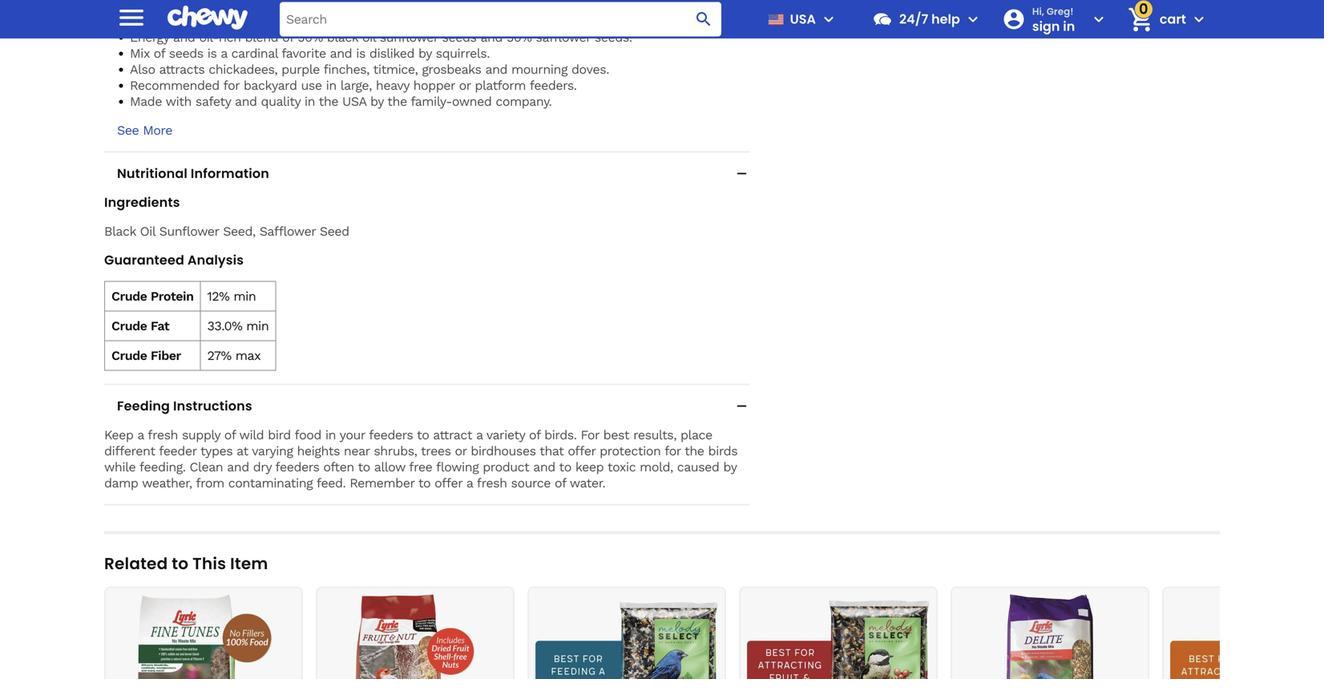 Task type: locate. For each thing, give the bounding box(es) containing it.
protection
[[600, 443, 661, 459]]

0 horizontal spatial feeders
[[275, 459, 319, 475]]

the
[[319, 94, 338, 109], [388, 94, 407, 109], [685, 443, 704, 459]]

by
[[419, 46, 432, 61], [370, 94, 384, 109], [724, 459, 737, 475]]

product
[[483, 459, 529, 475]]

for inside energy and oil-rich blend of 50% black oil sunflower seeds and 50% safflower seeds. mix of seeds is a cardinal favorite and is disliked by squirrels. also attracts chickadees, purple finches, titmice, grosbeaks and mourning doves. recommended for backyard use in large, heavy hopper or platform feeders. made with safety and quality in the usa by the family-owned company.
[[223, 78, 240, 93]]

results,
[[634, 427, 677, 443]]

1 horizontal spatial usa
[[790, 10, 816, 28]]

family-
[[411, 94, 452, 109]]

by down "sunflower"
[[419, 46, 432, 61]]

seed,
[[223, 224, 256, 239]]

and up platform
[[486, 62, 508, 77]]

feeders up shrubs,
[[369, 427, 413, 443]]

Product search field
[[280, 2, 722, 36]]

Search text field
[[280, 2, 722, 36]]

related
[[104, 552, 168, 575]]

feeder
[[159, 443, 197, 459]]

contaminating
[[228, 475, 313, 491]]

1 vertical spatial or
[[455, 443, 467, 459]]

fresh up feeder
[[148, 427, 178, 443]]

is down oil-
[[207, 46, 217, 61]]

1 horizontal spatial feeders
[[369, 427, 413, 443]]

of up the types
[[224, 427, 236, 443]]

menu image inside the usa dropdown button
[[819, 10, 839, 29]]

the down the heavy
[[388, 94, 407, 109]]

1 vertical spatial crude
[[111, 318, 147, 334]]

information
[[191, 164, 269, 182]]

the down use
[[319, 94, 338, 109]]

crude down the crude fat
[[111, 348, 147, 363]]

1 horizontal spatial by
[[419, 46, 432, 61]]

or up "owned"
[[459, 78, 471, 93]]

mold,
[[640, 459, 673, 475]]

company.
[[496, 94, 552, 109]]

allow
[[374, 459, 405, 475]]

seeds
[[442, 30, 477, 45], [169, 46, 203, 61]]

for up mold,
[[665, 443, 681, 459]]

a left the "variety"
[[476, 427, 483, 443]]

fresh
[[148, 427, 178, 443], [477, 475, 507, 491]]

feeders down heights
[[275, 459, 319, 475]]

for
[[581, 427, 600, 443]]

1 vertical spatial fresh
[[477, 475, 507, 491]]

melody select nut fruit & berry bird food, 4.5-lb bag image
[[747, 595, 930, 679]]

keep a fresh supply of wild bird food in your feeders to attract a variety of birds. for best results, place different feeder types at varying heights near shrubs, trees or birdhouses that offer protection for the birds while feeding. clean and dry feeders often to allow free flowing product and to keep toxic mold, caused by damp weather, from contaminating feed. remember to offer a fresh source of water.
[[104, 427, 738, 491]]

0 horizontal spatial 50%
[[298, 30, 323, 45]]

50% up mourning
[[507, 30, 532, 45]]

bird
[[268, 427, 291, 443]]

more
[[143, 123, 172, 138]]

titmice,
[[373, 62, 418, 77]]

min for 33.0% min
[[246, 318, 269, 334]]

0 vertical spatial for
[[223, 78, 240, 93]]

1 crude from the top
[[111, 289, 147, 304]]

different
[[104, 443, 155, 459]]

in up heights
[[325, 427, 336, 443]]

nutritional information
[[117, 164, 269, 182]]

fresh down product
[[477, 475, 507, 491]]

lyric fruit & nut high energy mix wild bird food, 20-lb bag image
[[324, 595, 507, 679]]

near
[[344, 443, 370, 459]]

the down place at the right bottom of the page
[[685, 443, 704, 459]]

0 horizontal spatial by
[[370, 94, 384, 109]]

rich
[[219, 30, 241, 45]]

0 vertical spatial min
[[234, 289, 256, 304]]

in
[[326, 78, 337, 93], [305, 94, 315, 109], [325, 427, 336, 443]]

crude left fat
[[111, 318, 147, 334]]

feeding instructions
[[117, 397, 252, 415]]

quality
[[261, 94, 301, 109]]

melody select songbird supreme bird food, 4-lb bag image
[[536, 595, 718, 679]]

to down that
[[559, 459, 572, 475]]

attracts
[[159, 62, 205, 77]]

birdhouses
[[471, 443, 536, 459]]

backyard
[[244, 78, 297, 93]]

for down chickadees,
[[223, 78, 240, 93]]

free
[[409, 459, 432, 475]]

0 horizontal spatial usa
[[342, 94, 366, 109]]

see more
[[117, 123, 172, 138]]

or
[[459, 78, 471, 93], [455, 443, 467, 459]]

or up flowing
[[455, 443, 467, 459]]

cardinal
[[231, 46, 278, 61]]

in down use
[[305, 94, 315, 109]]

is
[[207, 46, 217, 61], [356, 46, 366, 61]]

oil-
[[199, 30, 219, 45]]

0 vertical spatial in
[[326, 78, 337, 93]]

dry
[[253, 459, 272, 475]]

seeds up attracts
[[169, 46, 203, 61]]

greg!
[[1047, 5, 1074, 18]]

usa
[[790, 10, 816, 28], [342, 94, 366, 109]]

use
[[301, 78, 322, 93]]

2 crude from the top
[[111, 318, 147, 334]]

1 horizontal spatial for
[[665, 443, 681, 459]]

keep
[[576, 459, 604, 475]]

menu image left chewy support 'image'
[[819, 10, 839, 29]]

safflower
[[536, 30, 591, 45]]

seeds up squirrels. on the top left of the page
[[442, 30, 477, 45]]

1 horizontal spatial 50%
[[507, 30, 532, 45]]

2 vertical spatial in
[[325, 427, 336, 443]]

of left water. on the left bottom of the page
[[555, 475, 566, 491]]

keep
[[104, 427, 133, 443]]

1 vertical spatial feeders
[[275, 459, 319, 475]]

0 vertical spatial usa
[[790, 10, 816, 28]]

0 vertical spatial by
[[419, 46, 432, 61]]

submit search image
[[694, 10, 714, 29]]

0 vertical spatial or
[[459, 78, 471, 93]]

usa left chewy support 'image'
[[790, 10, 816, 28]]

help menu image
[[964, 10, 983, 29]]

purple
[[282, 62, 320, 77]]

oil
[[362, 30, 376, 45]]

for
[[223, 78, 240, 93], [665, 443, 681, 459]]

1 horizontal spatial the
[[388, 94, 407, 109]]

cart link
[[1122, 0, 1187, 38]]

2 50% from the left
[[507, 30, 532, 45]]

trees
[[421, 443, 451, 459]]

and down the at
[[227, 459, 249, 475]]

50% up favorite
[[298, 30, 323, 45]]

menu image
[[115, 1, 148, 33], [819, 10, 839, 29]]

offer
[[568, 443, 596, 459], [435, 475, 463, 491]]

heavy
[[376, 78, 409, 93]]

1 vertical spatial usa
[[342, 94, 366, 109]]

0 horizontal spatial offer
[[435, 475, 463, 491]]

fiber
[[151, 348, 181, 363]]

crude up the crude fat
[[111, 289, 147, 304]]

1 horizontal spatial fresh
[[477, 475, 507, 491]]

2 vertical spatial by
[[724, 459, 737, 475]]

to left this
[[172, 552, 189, 575]]

1 vertical spatial min
[[246, 318, 269, 334]]

1 horizontal spatial is
[[356, 46, 366, 61]]

0 horizontal spatial for
[[223, 78, 240, 93]]

27% max
[[207, 348, 261, 363]]

in right use
[[326, 78, 337, 93]]

by down the heavy
[[370, 94, 384, 109]]

0 vertical spatial feeders
[[369, 427, 413, 443]]

33.0%
[[207, 318, 242, 334]]

water.
[[570, 475, 606, 491]]

feeding.
[[139, 459, 186, 475]]

0 horizontal spatial is
[[207, 46, 217, 61]]

and
[[173, 30, 195, 45], [481, 30, 503, 45], [330, 46, 352, 61], [486, 62, 508, 77], [235, 94, 257, 109], [227, 459, 249, 475], [533, 459, 556, 475]]

1 horizontal spatial seeds
[[442, 30, 477, 45]]

by inside keep a fresh supply of wild bird food in your feeders to attract a variety of birds. for best results, place different feeder types at varying heights near shrubs, trees or birdhouses that offer protection for the birds while feeding. clean and dry feeders often to allow free flowing product and to keep toxic mold, caused by damp weather, from contaminating feed. remember to offer a fresh source of water.
[[724, 459, 737, 475]]

2 horizontal spatial the
[[685, 443, 704, 459]]

black
[[104, 224, 136, 239]]

to down 'free'
[[418, 475, 431, 491]]

1 vertical spatial in
[[305, 94, 315, 109]]

remember
[[350, 475, 415, 491]]

of up that
[[529, 427, 541, 443]]

min up max
[[246, 318, 269, 334]]

made
[[130, 94, 162, 109]]

1 horizontal spatial offer
[[568, 443, 596, 459]]

0 horizontal spatial fresh
[[148, 427, 178, 443]]

offer down flowing
[[435, 475, 463, 491]]

list
[[104, 587, 1325, 679]]

0 vertical spatial crude
[[111, 289, 147, 304]]

melody select hot pepper blend bird food, 4.5-lb bag image
[[1171, 595, 1325, 679]]

while
[[104, 459, 136, 475]]

to
[[417, 427, 429, 443], [358, 459, 370, 475], [559, 459, 572, 475], [418, 475, 431, 491], [172, 552, 189, 575]]

in inside keep a fresh supply of wild bird food in your feeders to attract a variety of birds. for best results, place different feeder types at varying heights near shrubs, trees or birdhouses that offer protection for the birds while feeding. clean and dry feeders often to allow free flowing product and to keep toxic mold, caused by damp weather, from contaminating feed. remember to offer a fresh source of water.
[[325, 427, 336, 443]]

3 crude from the top
[[111, 348, 147, 363]]

min right 12%
[[234, 289, 256, 304]]

2 vertical spatial crude
[[111, 348, 147, 363]]

is down oil
[[356, 46, 366, 61]]

feed.
[[317, 475, 346, 491]]

offer up the keep
[[568, 443, 596, 459]]

50%
[[298, 30, 323, 45], [507, 30, 532, 45]]

1 vertical spatial offer
[[435, 475, 463, 491]]

crude
[[111, 289, 147, 304], [111, 318, 147, 334], [111, 348, 147, 363]]

a down rich
[[221, 46, 227, 61]]

the inside keep a fresh supply of wild bird food in your feeders to attract a variety of birds. for best results, place different feeder types at varying heights near shrubs, trees or birdhouses that offer protection for the birds while feeding. clean and dry feeders often to allow free flowing product and to keep toxic mold, caused by damp weather, from contaminating feed. remember to offer a fresh source of water.
[[685, 443, 704, 459]]

2 horizontal spatial by
[[724, 459, 737, 475]]

lyric delite high protein no waste mix wild bird food, 20-lb bag image
[[959, 595, 1142, 679]]

1 vertical spatial by
[[370, 94, 384, 109]]

usa down large,
[[342, 94, 366, 109]]

by down birds
[[724, 459, 737, 475]]

1 horizontal spatial menu image
[[819, 10, 839, 29]]

and down backyard
[[235, 94, 257, 109]]

of up favorite
[[282, 30, 294, 45]]

cart menu image
[[1190, 10, 1209, 29]]

0 horizontal spatial seeds
[[169, 46, 203, 61]]

to up the trees
[[417, 427, 429, 443]]

1 vertical spatial for
[[665, 443, 681, 459]]

or inside keep a fresh supply of wild bird food in your feeders to attract a variety of birds. for best results, place different feeder types at varying heights near shrubs, trees or birdhouses that offer protection for the birds while feeding. clean and dry feeders often to allow free flowing product and to keep toxic mold, caused by damp weather, from contaminating feed. remember to offer a fresh source of water.
[[455, 443, 467, 459]]

of down energy
[[154, 46, 165, 61]]

food
[[295, 427, 321, 443]]

menu image up mix in the left top of the page
[[115, 1, 148, 33]]



Task type: vqa. For each thing, say whether or not it's contained in the screenshot.
the top SO
no



Task type: describe. For each thing, give the bounding box(es) containing it.
and up squirrels. on the top left of the page
[[481, 30, 503, 45]]

max
[[236, 348, 261, 363]]

for inside keep a fresh supply of wild bird food in your feeders to attract a variety of birds. for best results, place different feeder types at varying heights near shrubs, trees or birdhouses that offer protection for the birds while feeding. clean and dry feeders often to allow free flowing product and to keep toxic mold, caused by damp weather, from contaminating feed. remember to offer a fresh source of water.
[[665, 443, 681, 459]]

flowing
[[436, 459, 479, 475]]

heights
[[297, 443, 340, 459]]

in
[[1063, 17, 1075, 35]]

lyric fine tunes no waste mix wild bird food, 15-lb bag image
[[112, 595, 295, 679]]

this
[[193, 552, 226, 575]]

black
[[327, 30, 358, 45]]

finches,
[[324, 62, 370, 77]]

and left oil-
[[173, 30, 195, 45]]

0 horizontal spatial the
[[319, 94, 338, 109]]

crude fat
[[111, 318, 169, 334]]

weather,
[[142, 475, 192, 491]]

fat
[[151, 318, 169, 334]]

usa inside dropdown button
[[790, 10, 816, 28]]

your
[[340, 427, 365, 443]]

oil
[[140, 224, 155, 239]]

source
[[511, 475, 551, 491]]

crude fiber
[[111, 348, 181, 363]]

platform
[[475, 78, 526, 93]]

see
[[117, 123, 139, 138]]

a down flowing
[[467, 475, 473, 491]]

24/7 help link
[[866, 0, 960, 38]]

toxic
[[608, 459, 636, 475]]

doves.
[[572, 62, 609, 77]]

0 horizontal spatial menu image
[[115, 1, 148, 33]]

crude protein
[[111, 289, 194, 304]]

or inside energy and oil-rich blend of 50% black oil sunflower seeds and 50% safflower seeds. mix of seeds is a cardinal favorite and is disliked by squirrels. also attracts chickadees, purple finches, titmice, grosbeaks and mourning doves. recommended for backyard use in large, heavy hopper or platform feeders. made with safety and quality in the usa by the family-owned company.
[[459, 78, 471, 93]]

guaranteed
[[104, 251, 184, 269]]

recommended
[[130, 78, 220, 93]]

safety
[[196, 94, 231, 109]]

hi,
[[1033, 5, 1045, 18]]

hi, greg! sign in
[[1033, 5, 1075, 35]]

24/7 help
[[900, 10, 960, 28]]

attract
[[433, 427, 472, 443]]

feeders.
[[530, 78, 577, 93]]

and down that
[[533, 459, 556, 475]]

cart
[[1160, 10, 1187, 28]]

often
[[323, 459, 354, 475]]

blend
[[245, 30, 278, 45]]

0 vertical spatial seeds
[[442, 30, 477, 45]]

crude for crude fat
[[111, 318, 147, 334]]

sunflower
[[380, 30, 438, 45]]

energy and oil-rich blend of 50% black oil sunflower seeds and 50% safflower seeds. mix of seeds is a cardinal favorite and is disliked by squirrels. also attracts chickadees, purple finches, titmice, grosbeaks and mourning doves. recommended for backyard use in large, heavy hopper or platform feeders. made with safety and quality in the usa by the family-owned company.
[[130, 30, 632, 109]]

1 is from the left
[[207, 46, 217, 61]]

and down black
[[330, 46, 352, 61]]

items image
[[1127, 5, 1155, 34]]

squirrels.
[[436, 46, 490, 61]]

damp
[[104, 475, 138, 491]]

wild
[[239, 427, 264, 443]]

black oil sunflower seed, safflower seed
[[104, 224, 349, 239]]

grosbeaks
[[422, 62, 482, 77]]

analysis
[[188, 251, 244, 269]]

0 vertical spatial offer
[[568, 443, 596, 459]]

by for sunflower
[[370, 94, 384, 109]]

usa button
[[762, 0, 839, 38]]

varying
[[252, 443, 293, 459]]

instructions
[[173, 397, 252, 415]]

owned
[[452, 94, 492, 109]]

by for your
[[724, 459, 737, 475]]

related to this item
[[104, 552, 268, 575]]

mix
[[130, 46, 150, 61]]

that
[[540, 443, 564, 459]]

protein
[[151, 289, 194, 304]]

birds.
[[545, 427, 577, 443]]

energy
[[130, 30, 169, 45]]

chewy home image
[[168, 0, 248, 35]]

24/7
[[900, 10, 929, 28]]

with
[[166, 94, 192, 109]]

usa inside energy and oil-rich blend of 50% black oil sunflower seeds and 50% safflower seeds. mix of seeds is a cardinal favorite and is disliked by squirrels. also attracts chickadees, purple finches, titmice, grosbeaks and mourning doves. recommended for backyard use in large, heavy hopper or platform feeders. made with safety and quality in the usa by the family-owned company.
[[342, 94, 366, 109]]

hopper
[[413, 78, 455, 93]]

a inside energy and oil-rich blend of 50% black oil sunflower seeds and 50% safflower seeds. mix of seeds is a cardinal favorite and is disliked by squirrels. also attracts chickadees, purple finches, titmice, grosbeaks and mourning doves. recommended for backyard use in large, heavy hopper or platform feeders. made with safety and quality in the usa by the family-owned company.
[[221, 46, 227, 61]]

1 50% from the left
[[298, 30, 323, 45]]

12% min
[[207, 289, 256, 304]]

a up different
[[137, 427, 144, 443]]

to down near
[[358, 459, 370, 475]]

crude for crude fiber
[[111, 348, 147, 363]]

min for 12% min
[[234, 289, 256, 304]]

0 vertical spatial fresh
[[148, 427, 178, 443]]

seed
[[320, 224, 349, 239]]

chewy support image
[[872, 9, 893, 30]]

from
[[196, 475, 224, 491]]

large,
[[341, 78, 372, 93]]

shrubs,
[[374, 443, 417, 459]]

33.0% min
[[207, 318, 269, 334]]

disliked
[[370, 46, 415, 61]]

feeding instructions image
[[734, 398, 750, 414]]

types
[[200, 443, 233, 459]]

1 vertical spatial seeds
[[169, 46, 203, 61]]

mourning
[[512, 62, 568, 77]]

best
[[603, 427, 630, 443]]

favorite
[[282, 46, 326, 61]]

variety
[[487, 427, 525, 443]]

crude for crude protein
[[111, 289, 147, 304]]

nutritional information image
[[734, 166, 750, 182]]

2 is from the left
[[356, 46, 366, 61]]

birds
[[708, 443, 738, 459]]

account menu image
[[1090, 10, 1109, 29]]

27%
[[207, 348, 232, 363]]

at
[[237, 443, 248, 459]]

supply
[[182, 427, 220, 443]]



